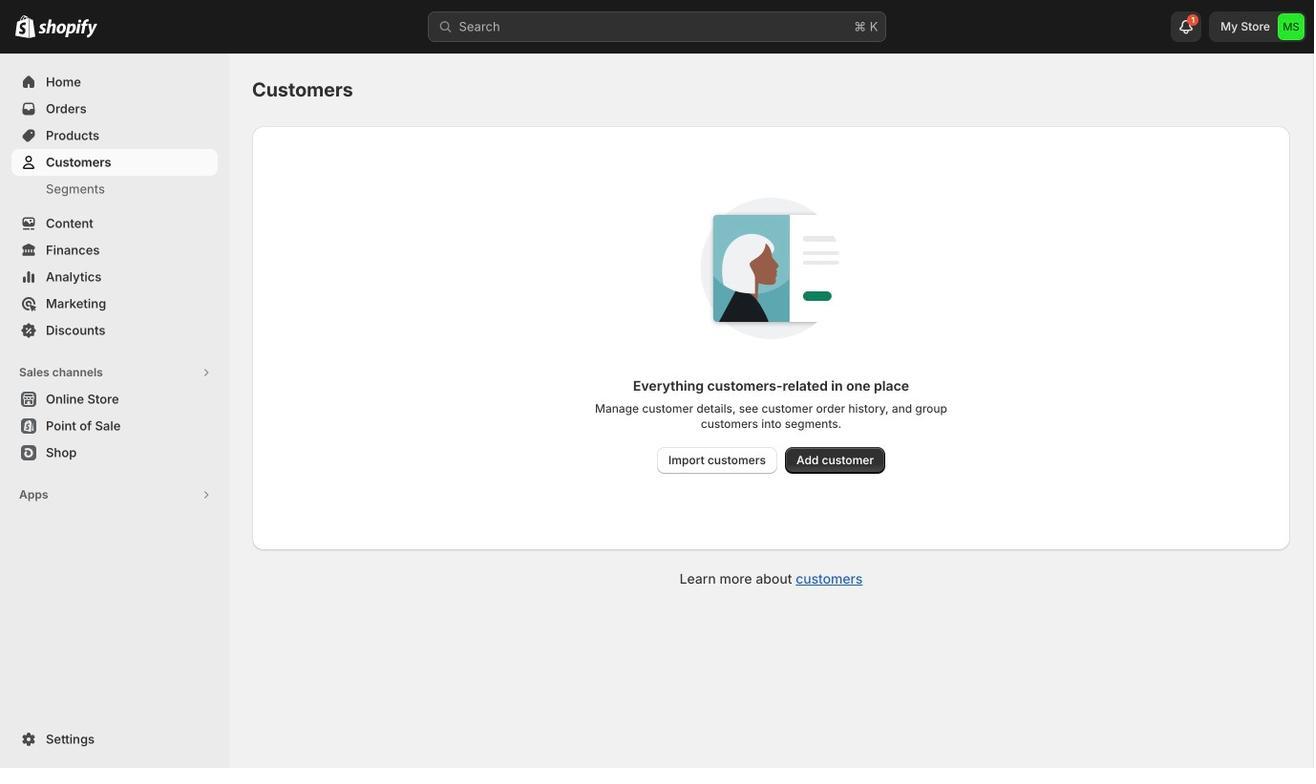 Task type: describe. For each thing, give the bounding box(es) containing it.
0 horizontal spatial shopify image
[[15, 15, 35, 38]]



Task type: locate. For each thing, give the bounding box(es) containing it.
1 horizontal spatial shopify image
[[38, 19, 97, 38]]

my store image
[[1278, 13, 1305, 40]]

shopify image
[[15, 15, 35, 38], [38, 19, 97, 38]]



Task type: vqa. For each thing, say whether or not it's contained in the screenshot.
checkout
no



